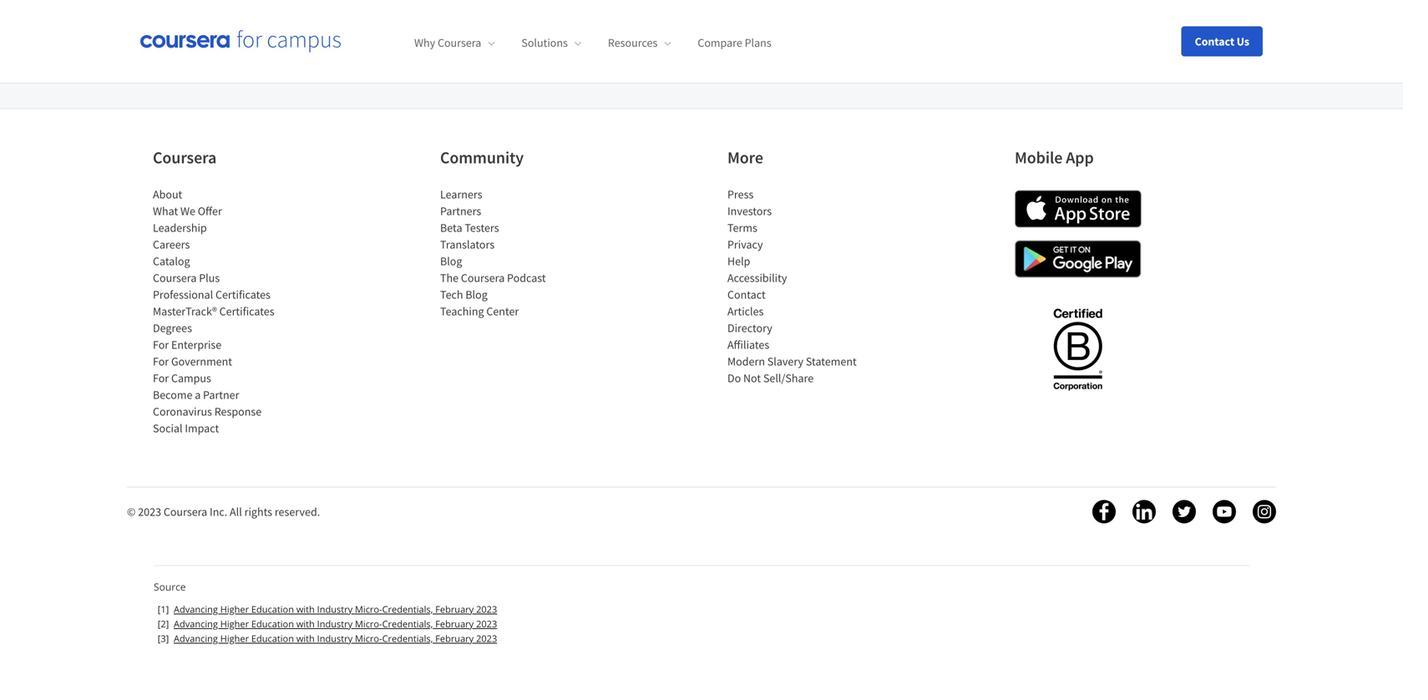 Task type: vqa. For each thing, say whether or not it's contained in the screenshot.
Next Slide ICON
no



Task type: locate. For each thing, give the bounding box(es) containing it.
for down degrees link
[[153, 337, 169, 352]]

the coursera podcast link
[[440, 270, 546, 285]]

1 vertical spatial for
[[153, 354, 169, 369]]

micro-
[[355, 603, 382, 615], [355, 617, 382, 630], [355, 632, 382, 644]]

credentials,
[[382, 603, 433, 615], [382, 617, 433, 630], [382, 632, 433, 644]]

coursera plus link
[[153, 270, 220, 285]]

offer
[[198, 203, 222, 218]]

plus
[[199, 270, 220, 285]]

enterprise
[[171, 337, 222, 352]]

0 vertical spatial micro-
[[355, 603, 382, 615]]

list containing press
[[728, 186, 870, 386]]

2 vertical spatial credentials,
[[382, 632, 433, 644]]

1 vertical spatial with
[[296, 617, 315, 630]]

2 education from the top
[[251, 617, 294, 630]]

coursera left inc.
[[164, 504, 207, 519]]

for up for campus link
[[153, 354, 169, 369]]

0 vertical spatial advancing
[[174, 603, 218, 615]]

1 micro- from the top
[[355, 603, 382, 615]]

mobile app
[[1015, 147, 1094, 168]]

podcast
[[507, 270, 546, 285]]

coursera
[[438, 35, 482, 50], [153, 147, 217, 168], [153, 270, 197, 285], [461, 270, 505, 285], [164, 504, 207, 519]]

terms
[[728, 220, 758, 235]]

we
[[180, 203, 195, 218]]

articles link
[[728, 304, 764, 319]]

0 horizontal spatial list
[[153, 186, 295, 436]]

learners link
[[440, 187, 483, 202]]

2 with from the top
[[296, 617, 315, 630]]

0 vertical spatial february
[[436, 603, 474, 615]]

0 horizontal spatial contact
[[728, 287, 766, 302]]

tech blog link
[[440, 287, 488, 302]]

advancing
[[174, 603, 218, 615], [174, 617, 218, 630], [174, 632, 218, 644]]

for up become
[[153, 370, 169, 385]]

press investors terms privacy help accessibility contact articles directory affiliates modern slavery statement do not sell/share
[[728, 187, 857, 385]]

statement
[[806, 354, 857, 369]]

0 vertical spatial industry
[[317, 603, 353, 615]]

terms link
[[728, 220, 758, 235]]

1 vertical spatial advancing
[[174, 617, 218, 630]]

2 vertical spatial february
[[436, 632, 474, 644]]

1 vertical spatial credentials,
[[382, 617, 433, 630]]

us
[[1237, 34, 1250, 49]]

all
[[230, 504, 242, 519]]

2 vertical spatial micro-
[[355, 632, 382, 644]]

partner
[[203, 387, 239, 402]]

1 vertical spatial industry
[[317, 617, 353, 630]]

list for coursera
[[153, 186, 295, 436]]

0 vertical spatial advancing higher education with industry micro-credentials, february 2023 link
[[174, 603, 497, 615]]

2 vertical spatial advancing higher education with industry micro-credentials, february 2023 link
[[174, 632, 497, 644]]

0 vertical spatial with
[[296, 603, 315, 615]]

become a partner link
[[153, 387, 239, 402]]

certificates down professional certificates link
[[219, 304, 275, 319]]

testers
[[465, 220, 499, 235]]

list containing learners
[[440, 186, 582, 319]]

1 horizontal spatial contact
[[1195, 34, 1235, 49]]

2 horizontal spatial list
[[728, 186, 870, 386]]

1 vertical spatial february
[[436, 617, 474, 630]]

2 industry from the top
[[317, 617, 353, 630]]

3 credentials, from the top
[[382, 632, 433, 644]]

directory
[[728, 320, 773, 335]]

blog
[[440, 253, 462, 268], [466, 287, 488, 302]]

1 horizontal spatial list
[[440, 186, 582, 319]]

for
[[153, 337, 169, 352], [153, 354, 169, 369], [153, 370, 169, 385]]

2 higher from the top
[[220, 617, 249, 630]]

translators
[[440, 237, 495, 252]]

accessibility
[[728, 270, 787, 285]]

what we offer link
[[153, 203, 222, 218]]

industry
[[317, 603, 353, 615], [317, 617, 353, 630], [317, 632, 353, 644]]

government
[[171, 354, 232, 369]]

coursera up tech blog link
[[461, 270, 505, 285]]

a
[[195, 387, 201, 402]]

list containing about
[[153, 186, 295, 436]]

3 micro- from the top
[[355, 632, 382, 644]]

education
[[251, 603, 294, 615], [251, 617, 294, 630], [251, 632, 294, 644]]

2 list from the left
[[440, 186, 582, 319]]

2 vertical spatial for
[[153, 370, 169, 385]]

beta
[[440, 220, 463, 235]]

coursera instagram image
[[1253, 500, 1277, 523]]

3 industry from the top
[[317, 632, 353, 644]]

3 february from the top
[[436, 632, 474, 644]]

response
[[215, 404, 262, 419]]

0 vertical spatial for
[[153, 337, 169, 352]]

impact
[[185, 421, 219, 436]]

2 vertical spatial higher
[[220, 632, 249, 644]]

0 vertical spatial credentials,
[[382, 603, 433, 615]]

1 vertical spatial blog
[[466, 287, 488, 302]]

1 education from the top
[[251, 603, 294, 615]]

with
[[296, 603, 315, 615], [296, 617, 315, 630], [296, 632, 315, 644]]

contact us button
[[1182, 26, 1263, 56]]

3 with from the top
[[296, 632, 315, 644]]

0 vertical spatial contact
[[1195, 34, 1235, 49]]

press
[[728, 187, 754, 202]]

blog up teaching center link
[[466, 287, 488, 302]]

1 vertical spatial advancing higher education with industry micro-credentials, february 2023 link
[[174, 617, 497, 630]]

2 vertical spatial industry
[[317, 632, 353, 644]]

partners link
[[440, 203, 482, 218]]

coursera down catalog
[[153, 270, 197, 285]]

2 vertical spatial education
[[251, 632, 294, 644]]

0 horizontal spatial blog
[[440, 253, 462, 268]]

contact
[[1195, 34, 1235, 49], [728, 287, 766, 302]]

1 vertical spatial micro-
[[355, 617, 382, 630]]

2 vertical spatial advancing
[[174, 632, 218, 644]]

1 february from the top
[[436, 603, 474, 615]]

why
[[414, 35, 435, 50]]

3 list from the left
[[728, 186, 870, 386]]

0 vertical spatial education
[[251, 603, 294, 615]]

0 vertical spatial blog
[[440, 253, 462, 268]]

2 advancing higher education with industry micro-credentials, february 2023 link from the top
[[174, 617, 497, 630]]

list
[[153, 186, 295, 436], [440, 186, 582, 319], [728, 186, 870, 386]]

1 vertical spatial contact
[[728, 287, 766, 302]]

1 vertical spatial higher
[[220, 617, 249, 630]]

1 list from the left
[[153, 186, 295, 436]]

1 vertical spatial education
[[251, 617, 294, 630]]

tech
[[440, 287, 463, 302]]

download on the app store image
[[1015, 190, 1142, 228]]

1 vertical spatial certificates
[[219, 304, 275, 319]]

leadership
[[153, 220, 207, 235]]

contact left the us
[[1195, 34, 1235, 49]]

certificates up mastertrack® certificates "link"
[[216, 287, 271, 302]]

1 advancing higher education with industry micro-credentials, february 2023 link from the top
[[174, 603, 497, 615]]

compare plans
[[698, 35, 772, 50]]

contact inside press investors terms privacy help accessibility contact articles directory affiliates modern slavery statement do not sell/share
[[728, 287, 766, 302]]

careers link
[[153, 237, 190, 252]]

get it on google play image
[[1015, 240, 1142, 278]]

mastertrack®
[[153, 304, 217, 319]]

contact link
[[728, 287, 766, 302]]

2023
[[138, 504, 161, 519], [476, 603, 497, 615], [476, 617, 497, 630], [476, 632, 497, 644]]

translators link
[[440, 237, 495, 252]]

0 vertical spatial higher
[[220, 603, 249, 615]]

©
[[127, 504, 136, 519]]

higher
[[220, 603, 249, 615], [220, 617, 249, 630], [220, 632, 249, 644]]

do
[[728, 370, 741, 385]]

2 vertical spatial with
[[296, 632, 315, 644]]

contact us
[[1195, 34, 1250, 49]]

list for community
[[440, 186, 582, 319]]

social
[[153, 421, 183, 436]]

investors link
[[728, 203, 772, 218]]

social impact link
[[153, 421, 219, 436]]

contact up articles link
[[728, 287, 766, 302]]

blog up 'the'
[[440, 253, 462, 268]]

plans
[[745, 35, 772, 50]]

the
[[440, 270, 459, 285]]

professional
[[153, 287, 213, 302]]



Task type: describe. For each thing, give the bounding box(es) containing it.
help link
[[728, 253, 751, 268]]

for enterprise link
[[153, 337, 222, 352]]

coursera youtube image
[[1213, 500, 1237, 523]]

1 for from the top
[[153, 337, 169, 352]]

3 advancing higher education with industry micro-credentials, february 2023 link from the top
[[174, 632, 497, 644]]

teaching
[[440, 304, 484, 319]]

blog link
[[440, 253, 462, 268]]

1 advancing from the top
[[174, 603, 218, 615]]

why coursera link
[[414, 35, 495, 50]]

3 education from the top
[[251, 632, 294, 644]]

source
[[154, 580, 186, 594]]

modern slavery statement link
[[728, 354, 857, 369]]

directory link
[[728, 320, 773, 335]]

press link
[[728, 187, 754, 202]]

2 micro- from the top
[[355, 617, 382, 630]]

rights
[[244, 504, 272, 519]]

coursera inside learners partners beta testers translators blog the coursera podcast tech blog teaching center
[[461, 270, 505, 285]]

teaching center link
[[440, 304, 519, 319]]

leadership link
[[153, 220, 207, 235]]

inc.
[[210, 504, 227, 519]]

what
[[153, 203, 178, 218]]

reserved.
[[275, 504, 320, 519]]

about what we offer leadership careers catalog coursera plus professional certificates mastertrack® certificates degrees for enterprise for government for campus become a partner coronavirus response social impact
[[153, 187, 275, 436]]

privacy
[[728, 237, 763, 252]]

2 for from the top
[[153, 354, 169, 369]]

0 vertical spatial certificates
[[216, 287, 271, 302]]

learners partners beta testers translators blog the coursera podcast tech blog teaching center
[[440, 187, 546, 319]]

coursera twitter image
[[1173, 500, 1197, 523]]

contact inside button
[[1195, 34, 1235, 49]]

investors
[[728, 203, 772, 218]]

for campus link
[[153, 370, 211, 385]]

coursera facebook image
[[1093, 500, 1116, 523]]

coursera right why
[[438, 35, 482, 50]]

advancing higher education with industry micro-credentials, february 2023 advancing higher education with industry micro-credentials, february 2023 advancing higher education with industry micro-credentials, february 2023
[[174, 603, 497, 644]]

1 industry from the top
[[317, 603, 353, 615]]

degrees
[[153, 320, 192, 335]]

resources
[[608, 35, 658, 50]]

professional certificates link
[[153, 287, 271, 302]]

campus
[[171, 370, 211, 385]]

3 advancing from the top
[[174, 632, 218, 644]]

solutions
[[522, 35, 568, 50]]

2 advancing from the top
[[174, 617, 218, 630]]

learners
[[440, 187, 483, 202]]

help
[[728, 253, 751, 268]]

center
[[487, 304, 519, 319]]

privacy link
[[728, 237, 763, 252]]

coursera linkedin image
[[1133, 500, 1156, 523]]

for government link
[[153, 354, 232, 369]]

1 credentials, from the top
[[382, 603, 433, 615]]

compare
[[698, 35, 743, 50]]

solutions link
[[522, 35, 581, 50]]

coursera up 'about' link
[[153, 147, 217, 168]]

coursera for campus image
[[140, 30, 341, 53]]

coronavirus
[[153, 404, 212, 419]]

catalog link
[[153, 253, 190, 268]]

become
[[153, 387, 193, 402]]

coursera inside about what we offer leadership careers catalog coursera plus professional certificates mastertrack® certificates degrees for enterprise for government for campus become a partner coronavirus response social impact
[[153, 270, 197, 285]]

modern
[[728, 354, 765, 369]]

affiliates
[[728, 337, 770, 352]]

2 february from the top
[[436, 617, 474, 630]]

about link
[[153, 187, 182, 202]]

careers
[[153, 237, 190, 252]]

accessibility link
[[728, 270, 787, 285]]

1 with from the top
[[296, 603, 315, 615]]

3 for from the top
[[153, 370, 169, 385]]

beta testers link
[[440, 220, 499, 235]]

© 2023 coursera inc. all rights reserved.
[[127, 504, 320, 519]]

not
[[744, 370, 761, 385]]

3 higher from the top
[[220, 632, 249, 644]]

compare plans link
[[698, 35, 772, 50]]

1 higher from the top
[[220, 603, 249, 615]]

affiliates link
[[728, 337, 770, 352]]

why coursera
[[414, 35, 482, 50]]

community
[[440, 147, 524, 168]]

app
[[1066, 147, 1094, 168]]

mobile
[[1015, 147, 1063, 168]]

logo of certified b corporation image
[[1044, 299, 1113, 399]]

do not sell/share link
[[728, 370, 814, 385]]

about
[[153, 187, 182, 202]]

sell/share
[[764, 370, 814, 385]]

more
[[728, 147, 764, 168]]

articles
[[728, 304, 764, 319]]

mastertrack® certificates link
[[153, 304, 275, 319]]

resources link
[[608, 35, 671, 50]]

degrees link
[[153, 320, 192, 335]]

partners
[[440, 203, 482, 218]]

list for more
[[728, 186, 870, 386]]

catalog
[[153, 253, 190, 268]]

2 credentials, from the top
[[382, 617, 433, 630]]

slavery
[[768, 354, 804, 369]]

1 horizontal spatial blog
[[466, 287, 488, 302]]



